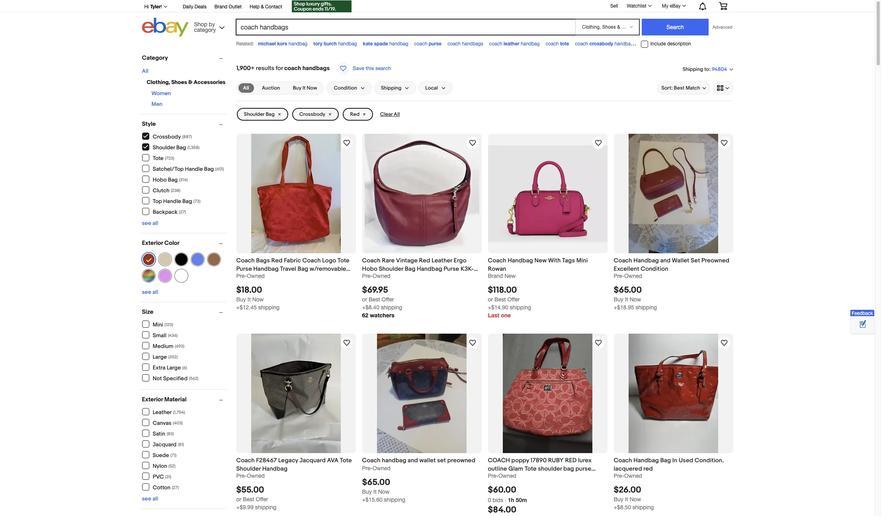 Task type: vqa. For each thing, say whether or not it's contained in the screenshot.
or within $118.00 or best offer +$14.90 shipping last one
yes



Task type: describe. For each thing, give the bounding box(es) containing it.
bag inside coach bags red fabric coach logo tote purse handbag travel bag w/removable pouch
[[298, 265, 309, 273]]

offer for $118.00
[[508, 297, 520, 303]]

buy for lacquered
[[614, 497, 624, 503]]

help & contact
[[250, 4, 282, 10]]

0 horizontal spatial mini
[[153, 321, 163, 328]]

watch coach handbag and wallet set preowned image
[[468, 338, 478, 348]]

sort:
[[662, 85, 673, 91]]

tyler
[[150, 4, 161, 10]]

description
[[668, 41, 692, 47]]

and for wallet
[[408, 457, 418, 465]]

shop by category
[[194, 21, 216, 33]]

tote inside coach bags red fabric coach logo tote purse handbag travel bag w/removable pouch
[[338, 257, 350, 265]]

buy it now link
[[288, 83, 322, 93]]

$118.00 or best offer +$14.90 shipping last one
[[488, 285, 532, 319]]

buy down 1,900 + results for coach handbags
[[293, 85, 302, 91]]

coach handbag and wallet set preowned link
[[362, 457, 482, 465]]

coach handbag and wallet set preowned excellent condition link
[[614, 257, 734, 273]]

offer for $69.95
[[382, 297, 394, 303]]

deals
[[195, 4, 207, 10]]

(238)
[[171, 188, 181, 193]]

coach rare vintage red leather ergo hobo shoulder bag handbag purse k3k- 9219 heading
[[362, 257, 478, 281]]

buy for excellent
[[614, 297, 624, 303]]

bag down (887)
[[176, 144, 186, 151]]

pre- inside coach handbag bag in used condition. lacquered red pre-owned
[[614, 473, 625, 479]]

hi
[[144, 4, 149, 10]]

+$12.45
[[237, 305, 257, 311]]

(1,358)
[[188, 145, 200, 150]]

ergo
[[454, 257, 467, 265]]

(27) for exterior material
[[172, 485, 179, 490]]

tote inside coach f28467 legacy jacquard ava tote shoulder handbag pre-owned
[[340, 457, 352, 465]]

coach handbag and wallet set preowned excellent condition heading
[[614, 257, 730, 273]]

bag left (73)
[[182, 198, 192, 205]]

with
[[549, 257, 561, 265]]

shipping for coach bags red fabric coach logo tote purse handbag travel bag w/removable pouch
[[258, 305, 280, 311]]

advanced
[[713, 25, 733, 29]]

(723)
[[165, 156, 174, 161]]

0 vertical spatial all link
[[142, 68, 149, 75]]

shipping for coach handbag and wallet set preowned excellent condition
[[636, 305, 658, 311]]

none submit inside shop by category banner
[[642, 19, 709, 35]]

owned up $60.00
[[499, 473, 517, 479]]

watch coach poppy 17890 ruby red lurex outline glam tote shoulder bag purse handbag image
[[594, 338, 604, 348]]

bag down auction link
[[266, 111, 275, 118]]

shoes
[[171, 79, 187, 86]]

buy for pre-
[[362, 489, 372, 495]]

michael
[[258, 41, 276, 47]]

preowned
[[448, 457, 476, 465]]

save this search button
[[335, 62, 394, 75]]

(6)
[[182, 365, 187, 370]]

owned up $69.95
[[373, 273, 391, 279]]

watch coach bags red fabric coach logo tote purse handbag travel bag w/removable pouch image
[[342, 138, 352, 148]]

best inside dropdown button
[[675, 85, 685, 91]]

crossbody for crossbody (887)
[[153, 133, 181, 140]]

0 horizontal spatial &
[[188, 79, 193, 86]]

coach handbag and wallet set preowned image
[[377, 334, 467, 454]]

or inside $55.00 or best offer +$9.99 shipping
[[237, 497, 242, 503]]

condition inside dropdown button
[[334, 85, 357, 91]]

wallet
[[420, 457, 436, 465]]

suede
[[153, 452, 169, 459]]

excellent
[[614, 265, 640, 273]]

outlet
[[229, 4, 242, 10]]

backpack (27)
[[153, 209, 186, 215]]

medium
[[153, 343, 174, 350]]

it for pre-
[[374, 489, 377, 495]]

canvas (403)
[[153, 420, 183, 427]]

backpack
[[153, 209, 178, 215]]

listing options selector. gallery view selected. image
[[718, 85, 730, 91]]

shoulder down all selected text box
[[244, 111, 265, 118]]

exterior material button
[[142, 396, 227, 404]]

(1,754)
[[173, 410, 185, 415]]

0 vertical spatial new
[[535, 257, 547, 265]]

shipping inside $69.95 or best offer +$8.40 shipping 62 watchers
[[381, 305, 403, 311]]

(27) for style
[[179, 209, 186, 215]]

size button
[[142, 308, 227, 316]]

owned inside coach f28467 legacy jacquard ava tote shoulder handbag pre-owned
[[247, 473, 265, 479]]

now up crossbody link
[[307, 85, 317, 91]]

fabric
[[284, 257, 301, 265]]

purse inside coach poppy 17890 ruby red lurex outline glam tote shoulder bag purse handbag
[[576, 466, 592, 473]]

& inside account navigation
[[261, 4, 264, 10]]

0 horizontal spatial new
[[505, 273, 516, 279]]

(83)
[[167, 431, 174, 437]]

k3k-
[[461, 265, 474, 273]]

coach poppy 17890 ruby red lurex outline glam tote shoulder bag purse handbag heading
[[488, 457, 596, 481]]

$26.00 buy it now +$8.50 shipping
[[614, 486, 654, 511]]

1 vertical spatial large
[[167, 364, 181, 371]]

see all for material
[[142, 496, 158, 503]]

coach handbags link
[[448, 41, 484, 47]]

material
[[164, 396, 187, 404]]

rowan
[[488, 265, 507, 273]]

handle for top
[[163, 198, 181, 205]]

$18.00
[[237, 285, 262, 296]]

All selected text field
[[243, 84, 249, 92]]

best for $118.00
[[495, 297, 506, 303]]

last
[[488, 312, 500, 319]]

kors
[[277, 41, 288, 47]]

tote left (723)
[[153, 155, 164, 162]]

+$9.99
[[237, 505, 254, 511]]

pre-owned for $60.00
[[488, 473, 517, 479]]

satchel/top
[[153, 166, 184, 172]]

cotton (27)
[[153, 484, 179, 491]]

$84.00
[[488, 505, 517, 516]]

kate spade handbag
[[363, 41, 409, 47]]

coach f28467 legacy jacquard ava tote shoulder handbag pre-owned
[[237, 457, 352, 479]]

my ebay
[[663, 3, 681, 9]]

pre- up $69.95
[[362, 273, 373, 279]]

$55.00 or best offer +$9.99 shipping
[[237, 486, 277, 511]]

hobo inside coach rare vintage red leather ergo hobo shoulder bag handbag purse k3k- 9219
[[362, 265, 378, 273]]

watch coach f28467 legacy jacquard ava tote shoulder handbag image
[[342, 338, 352, 348]]

1 vertical spatial all link
[[239, 83, 254, 93]]

sort: best match
[[662, 85, 701, 91]]

advanced link
[[709, 19, 733, 35]]

all for color
[[153, 289, 158, 296]]

watch coach handbag bag in used condition. lacquered red image
[[720, 338, 729, 348]]

jacquard (81)
[[153, 441, 184, 448]]

0 vertical spatial handbags
[[462, 41, 484, 47]]

color
[[164, 240, 180, 247]]

top
[[153, 198, 162, 205]]

$65.00 for excellent
[[614, 285, 642, 296]]

crossbody for crossbody
[[300, 111, 326, 118]]

not specified (562)
[[153, 375, 199, 382]]

category
[[194, 27, 216, 33]]

all for material
[[153, 496, 158, 503]]

pvc
[[153, 474, 164, 480]]

it inside $18.00 buy it now +$12.45 shipping
[[248, 297, 251, 303]]

bag inside coach poppy 17890 ruby red lurex outline glam tote shoulder bag purse handbag
[[564, 466, 575, 473]]

now for pre-
[[378, 489, 390, 495]]

0 vertical spatial large
[[153, 354, 167, 360]]

shoulder inside coach f28467 legacy jacquard ava tote shoulder handbag pre-owned
[[237, 466, 261, 473]]

daily deals
[[183, 4, 207, 10]]

coach for tote
[[546, 41, 559, 47]]

coach handbag new with tags mini rowan brand new
[[488, 257, 588, 279]]

offer inside $55.00 or best offer +$9.99 shipping
[[256, 497, 268, 503]]

coach for leather
[[490, 41, 503, 47]]

shipping button
[[374, 82, 417, 94]]

bag left the (601)
[[204, 166, 214, 172]]

94804
[[712, 66, 728, 73]]

this
[[366, 65, 374, 71]]

satin
[[153, 431, 165, 437]]

coach poppy 17890 ruby red lurex outline glam tote shoulder bag purse handbag
[[488, 457, 592, 481]]

exterior material
[[142, 396, 187, 404]]

coach for coach bags red fabric coach logo tote purse handbag travel bag w/removable pouch
[[237, 257, 255, 265]]

men link
[[152, 101, 163, 108]]

watch coach handbag and wallet set preowned excellent condition image
[[720, 138, 729, 148]]

1 see all button from the top
[[142, 220, 158, 227]]

ruby
[[549, 457, 564, 465]]

for
[[276, 65, 283, 72]]

coach handbag bag in used condition. lacquered red link
[[614, 457, 734, 473]]

exterior for exterior color
[[142, 240, 163, 247]]

leather inside coach rare vintage red leather ergo hobo shoulder bag handbag purse k3k- 9219
[[432, 257, 453, 265]]

coach f28467 legacy jacquard ava tote shoulder handbag link
[[237, 457, 356, 473]]

coach handbag and wallet set preowned excellent condition image
[[629, 134, 719, 253]]

extra large (6)
[[153, 364, 187, 371]]

1 see all from the top
[[142, 220, 158, 227]]

related:
[[237, 41, 254, 47]]

$65.00 for pre-
[[362, 478, 391, 488]]

shipping for shipping
[[381, 85, 402, 91]]

daily deals link
[[183, 3, 207, 12]]

handbag inside coach rare vintage red leather ergo hobo shoulder bag handbag purse k3k- 9219
[[417, 265, 443, 273]]

pre- inside coach f28467 legacy jacquard ava tote shoulder handbag pre-owned
[[237, 473, 247, 479]]

coach bags red fabric coach logo tote purse handbag travel bag w/removable pouch link
[[237, 257, 356, 281]]

owned inside coach handbag bag in used condition. lacquered red pre-owned
[[625, 473, 643, 479]]

shoulder up tote (723)
[[153, 144, 175, 151]]

clothing,
[[147, 79, 170, 86]]

pre- inside the coach handbag and wallet set preowned pre-owned
[[362, 466, 373, 472]]

lacquered
[[614, 466, 643, 473]]

now inside $18.00 buy it now +$12.45 shipping
[[253, 297, 264, 303]]

+
[[251, 65, 255, 72]]



Task type: locate. For each thing, give the bounding box(es) containing it.
pre-owned up $69.95
[[362, 273, 391, 279]]

1 horizontal spatial &
[[261, 4, 264, 10]]

owned up $26.00
[[625, 473, 643, 479]]

$65.00 up +$18.95
[[614, 285, 642, 296]]

clothing, shoes & accessories
[[147, 79, 226, 86]]

0 vertical spatial purse
[[429, 41, 442, 47]]

coach right tote
[[576, 41, 589, 47]]

handbag inside the coach handbag and wallet set preowned pre-owned
[[382, 457, 407, 465]]

it inside '$65.00 buy it now +$18.95 shipping'
[[626, 297, 629, 303]]

shipping right +$18.95
[[636, 305, 658, 311]]

$55.00
[[237, 486, 264, 496]]

my
[[663, 3, 669, 9]]

canvas
[[153, 420, 172, 427]]

condition button
[[327, 82, 372, 94]]

coach rare vintage red leather ergo hobo shoulder bag handbag purse k3k- 9219
[[362, 257, 474, 281]]

2 see from the top
[[142, 289, 151, 296]]

preowned
[[702, 257, 730, 265]]

coach for coach handbag new with tags mini rowan brand new
[[488, 257, 507, 265]]

1 horizontal spatial and
[[661, 257, 671, 265]]

include description
[[651, 41, 692, 47]]

0 horizontal spatial purse
[[429, 41, 442, 47]]

handbag down vintage
[[417, 265, 443, 273]]

0 vertical spatial crossbody
[[300, 111, 326, 118]]

2 horizontal spatial pre-owned
[[488, 473, 517, 479]]

handle up backpack (27)
[[163, 198, 181, 205]]

medium (693)
[[153, 343, 185, 350]]

0 vertical spatial all
[[153, 220, 158, 227]]

coach poppy 17890 ruby red lurex outline glam tote shoulder bag purse handbag image
[[503, 334, 593, 454]]

(27) right cotton
[[172, 485, 179, 490]]

None submit
[[642, 19, 709, 35]]

best inside $55.00 or best offer +$9.99 shipping
[[243, 497, 254, 503]]

spade
[[375, 41, 388, 47]]

1h
[[508, 497, 515, 504]]

2 see all from the top
[[142, 289, 158, 296]]

17890
[[531, 457, 547, 465]]

shoulder down 'f28467'
[[237, 466, 261, 473]]

1 vertical spatial (27)
[[172, 485, 179, 490]]

62
[[362, 312, 369, 319]]

handbag down bags
[[254, 265, 279, 273]]

set
[[438, 457, 446, 465]]

0 horizontal spatial jacquard
[[153, 441, 177, 448]]

ava
[[327, 457, 339, 465]]

1 vertical spatial mini
[[153, 321, 163, 328]]

0 vertical spatial bag
[[654, 41, 663, 47]]

2 exterior from the top
[[142, 396, 163, 404]]

1 horizontal spatial mini
[[577, 257, 588, 265]]

1 vertical spatial and
[[408, 457, 418, 465]]

nylon
[[153, 463, 167, 470]]

$69.95 or best offer +$8.40 shipping 62 watchers
[[362, 285, 403, 319]]

owned inside coach handbag and wallet set preowned excellent condition pre-owned
[[625, 273, 643, 279]]

coach for coach f28467 legacy jacquard ava tote shoulder handbag pre-owned
[[237, 457, 255, 465]]

purse down shop by category banner
[[429, 41, 442, 47]]

offer inside $69.95 or best offer +$8.40 shipping 62 watchers
[[382, 297, 394, 303]]

now down $18.00
[[253, 297, 264, 303]]

exterior up "leather (1,754)"
[[142, 396, 163, 404]]

coach up "rowan"
[[488, 257, 507, 265]]

nylon (52)
[[153, 463, 176, 470]]

handbag inside coach handbag bag in used condition. lacquered red pre-owned
[[634, 457, 659, 465]]

see all button for material
[[142, 496, 158, 503]]

coach inside coach handbag and wallet set preowned excellent condition pre-owned
[[614, 257, 633, 265]]

and inside the coach handbag and wallet set preowned pre-owned
[[408, 457, 418, 465]]

0 vertical spatial (27)
[[179, 209, 186, 215]]

1 vertical spatial condition
[[641, 265, 669, 273]]

watch coach handbag new with tags mini rowan image
[[594, 138, 604, 148]]

crossbody up shoulder bag (1,358)
[[153, 133, 181, 140]]

1 vertical spatial see all
[[142, 289, 158, 296]]

best up +$8.40
[[369, 297, 380, 303]]

0 horizontal spatial offer
[[256, 497, 268, 503]]

coach up pouch
[[237, 257, 255, 265]]

condition right excellent
[[641, 265, 669, 273]]

pre- up $18.00
[[237, 273, 247, 279]]

condition inside coach handbag and wallet set preowned excellent condition pre-owned
[[641, 265, 669, 273]]

0 horizontal spatial condition
[[334, 85, 357, 91]]

handbag inside kate spade handbag
[[390, 41, 409, 47]]

(27) inside cotton (27)
[[172, 485, 179, 490]]

1 vertical spatial leather
[[153, 409, 172, 416]]

(27) inside backpack (27)
[[179, 209, 186, 215]]

3 see all from the top
[[142, 496, 158, 503]]

coach inside coach rare vintage red leather ergo hobo shoulder bag handbag purse k3k- 9219
[[362, 257, 381, 265]]

jacquard inside coach f28467 legacy jacquard ava tote shoulder handbag pre-owned
[[300, 457, 326, 465]]

jacquard left the ava
[[300, 457, 326, 465]]

suede (71)
[[153, 452, 177, 459]]

1 all from the top
[[153, 220, 158, 227]]

best right sort:
[[675, 85, 685, 91]]

handbag inside coach bags red fabric coach logo tote purse handbag travel bag w/removable pouch
[[254, 265, 279, 273]]

1 vertical spatial &
[[188, 79, 193, 86]]

coach for coach handbag and wallet set preowned excellent condition pre-owned
[[614, 257, 633, 265]]

coach handbag and wallet set preowned pre-owned
[[362, 457, 476, 472]]

0 vertical spatial jacquard
[[153, 441, 177, 448]]

1 vertical spatial handle
[[163, 198, 181, 205]]

coach rare vintage red leather ergo hobo shoulder bag handbag purse k3k-9219 image
[[365, 134, 480, 253]]

mini right tags
[[577, 257, 588, 265]]

best for $69.95
[[369, 297, 380, 303]]

save this search
[[353, 65, 391, 71]]

1 vertical spatial purse
[[576, 466, 592, 473]]

crossbody down "buy it now" link
[[300, 111, 326, 118]]

1 horizontal spatial handle
[[185, 166, 203, 172]]

bag left (314)
[[168, 176, 178, 183]]

see for material
[[142, 496, 151, 503]]

1 vertical spatial handbags
[[303, 65, 330, 72]]

0 vertical spatial hobo
[[153, 176, 167, 183]]

1 horizontal spatial bag
[[654, 41, 663, 47]]

red inside coach bags red fabric coach logo tote purse handbag travel bag w/removable pouch
[[272, 257, 283, 265]]

2 horizontal spatial red
[[419, 257, 431, 265]]

handbag inside coach handbag and wallet set preowned excellent condition pre-owned
[[634, 257, 659, 265]]

handbag inside michael kors handbag
[[289, 41, 308, 47]]

0 horizontal spatial or
[[237, 497, 242, 503]]

shipping
[[258, 305, 280, 311], [381, 305, 403, 311], [510, 305, 532, 311], [636, 305, 658, 311], [384, 497, 406, 503], [255, 505, 277, 511], [633, 505, 654, 511]]

buy
[[293, 85, 302, 91], [237, 297, 246, 303], [614, 297, 624, 303], [362, 489, 372, 495], [614, 497, 624, 503]]

red down 'condition' dropdown button on the top left
[[350, 111, 360, 118]]

2 vertical spatial see all
[[142, 496, 158, 503]]

handbag inside coach handbag new with tags mini rowan brand new
[[508, 257, 534, 265]]

handbag for kors
[[289, 41, 308, 47]]

3 all from the top
[[153, 496, 158, 503]]

&
[[261, 4, 264, 10], [188, 79, 193, 86]]

coach handbag new with tags mini rowan heading
[[488, 257, 588, 273]]

or inside $118.00 or best offer +$14.90 shipping last one
[[488, 297, 493, 303]]

handbags left leather
[[462, 41, 484, 47]]

brand outlet link
[[215, 3, 242, 12]]

0 vertical spatial shipping
[[683, 66, 704, 72]]

shipping for coach handbag and wallet set preowned
[[384, 497, 406, 503]]

brand up $118.00
[[488, 273, 503, 279]]

purse down ergo
[[444, 265, 460, 273]]

1 horizontal spatial hobo
[[362, 265, 378, 273]]

+$14.90
[[488, 305, 509, 311]]

shipping inside $26.00 buy it now +$8.50 shipping
[[633, 505, 654, 511]]

0 vertical spatial handle
[[185, 166, 203, 172]]

account navigation
[[140, 0, 734, 14]]

shoulder inside coach rare vintage red leather ergo hobo shoulder bag handbag purse k3k- 9219
[[379, 265, 404, 273]]

1 vertical spatial see
[[142, 289, 151, 296]]

best up the +$14.90
[[495, 297, 506, 303]]

now inside '$65.00 buy it now +$18.95 shipping'
[[630, 297, 642, 303]]

brand left outlet on the left of page
[[215, 4, 228, 10]]

coach handbag new with tags mini rowan image
[[488, 145, 608, 242]]

michael kors handbag
[[258, 41, 308, 47]]

or inside $69.95 or best offer +$8.40 shipping 62 watchers
[[362, 297, 368, 303]]

bag left description
[[654, 41, 663, 47]]

coach handbag bag in used condition. lacquered red heading
[[614, 457, 725, 473]]

coach inside the coach handbag and wallet set preowned pre-owned
[[362, 457, 381, 465]]

bids
[[493, 497, 504, 504]]

legacy
[[278, 457, 298, 465]]

set
[[691, 257, 701, 265]]

now for excellent
[[630, 297, 642, 303]]

shoulder
[[539, 466, 563, 473]]

pre-owned up $18.00
[[237, 273, 265, 279]]

and inside coach handbag and wallet set preowned excellent condition pre-owned
[[661, 257, 671, 265]]

1 vertical spatial brand
[[488, 273, 503, 279]]

0 vertical spatial brand
[[215, 4, 228, 10]]

buy up +$12.45
[[237, 297, 246, 303]]

or for $118.00
[[488, 297, 493, 303]]

all link
[[142, 68, 149, 75], [239, 83, 254, 93]]

handbag right kors
[[289, 41, 308, 47]]

see all down backpack
[[142, 220, 158, 227]]

see for color
[[142, 289, 151, 296]]

it inside $26.00 buy it now +$8.50 shipping
[[626, 497, 629, 503]]

coach right 'for'
[[284, 65, 301, 72]]

coach left 'f28467'
[[237, 457, 255, 465]]

brand inside account navigation
[[215, 4, 228, 10]]

coach bags red fabric coach logo tote purse handbag travel bag w/removable pouch heading
[[237, 257, 351, 281]]

handbag inside coach f28467 legacy jacquard ava tote shoulder handbag pre-owned
[[262, 466, 288, 473]]

purse
[[429, 41, 442, 47], [576, 466, 592, 473]]

handbag right leather
[[521, 41, 540, 47]]

0 horizontal spatial shipping
[[381, 85, 402, 91]]

handle up (314)
[[185, 166, 203, 172]]

0 vertical spatial condition
[[334, 85, 357, 91]]

shipping inside $118.00 or best offer +$14.90 shipping last one
[[510, 305, 532, 311]]

1 horizontal spatial purse
[[444, 265, 460, 273]]

see all
[[142, 220, 158, 227], [142, 289, 158, 296], [142, 496, 158, 503]]

0 vertical spatial see
[[142, 220, 151, 227]]

shipping inside $18.00 buy it now +$12.45 shipping
[[258, 305, 280, 311]]

tote right the logo on the left of the page
[[338, 257, 350, 265]]

or
[[362, 297, 368, 303], [488, 297, 493, 303], [237, 497, 242, 503]]

handle for satchel/top
[[185, 166, 203, 172]]

buy inside $18.00 buy it now +$12.45 shipping
[[237, 297, 246, 303]]

1 vertical spatial $65.00
[[362, 478, 391, 488]]

2 vertical spatial see
[[142, 496, 151, 503]]

handbag for spade
[[390, 41, 409, 47]]

2 horizontal spatial all
[[394, 111, 400, 118]]

1 horizontal spatial condition
[[641, 265, 669, 273]]

shipping inside $55.00 or best offer +$9.99 shipping
[[255, 505, 277, 511]]

see all button up size
[[142, 289, 158, 296]]

handbag down 'f28467'
[[262, 466, 288, 473]]

0 horizontal spatial purse
[[237, 265, 252, 273]]

$65.00 inside $65.00 buy it now +$15.60 shipping
[[362, 478, 391, 488]]

pre- up "$55.00"
[[237, 473, 247, 479]]

large down (352)
[[167, 364, 181, 371]]

bag inside coach handbag bag in used condition. lacquered red pre-owned
[[661, 457, 672, 465]]

pre-owned for $69.95
[[362, 273, 391, 279]]

(120)
[[165, 322, 173, 327]]

pre-owned up $60.00
[[488, 473, 517, 479]]

sell link
[[607, 3, 622, 9]]

hobo up 9219
[[362, 265, 378, 273]]

to
[[705, 66, 710, 72]]

it up "+$15.60"
[[374, 489, 377, 495]]

0 horizontal spatial and
[[408, 457, 418, 465]]

red link
[[343, 108, 373, 121]]

buy inside $65.00 buy it now +$15.60 shipping
[[362, 489, 372, 495]]

coach for coach handbag bag in used condition. lacquered red pre-owned
[[614, 457, 633, 465]]

0 horizontal spatial pre-owned
[[237, 273, 265, 279]]

cotton
[[153, 484, 171, 491]]

1 horizontal spatial shipping
[[683, 66, 704, 72]]

coach inside coach tote
[[546, 41, 559, 47]]

or up +$9.99
[[237, 497, 242, 503]]

3 see all button from the top
[[142, 496, 158, 503]]

pre-owned for $18.00
[[237, 273, 265, 279]]

coach inside coach f28467 legacy jacquard ava tote shoulder handbag pre-owned
[[237, 457, 255, 465]]

red inside coach rare vintage red leather ergo hobo shoulder bag handbag purse k3k- 9219
[[419, 257, 431, 265]]

burch
[[324, 41, 337, 47]]

purse up pouch
[[237, 265, 252, 273]]

1 horizontal spatial offer
[[382, 297, 394, 303]]

shoulder down rare on the left
[[379, 265, 404, 273]]

coach handbags
[[448, 41, 484, 47]]

mini
[[577, 257, 588, 265], [153, 321, 163, 328]]

shoulder bag
[[244, 111, 275, 118]]

1 horizontal spatial pre-owned
[[362, 273, 391, 279]]

bag down red
[[564, 466, 575, 473]]

coach for handbags
[[448, 41, 461, 47]]

coach purse
[[415, 41, 442, 47]]

1 vertical spatial jacquard
[[300, 457, 326, 465]]

coach for purse
[[415, 41, 428, 47]]

in
[[673, 457, 678, 465]]

pre- down coach
[[488, 473, 499, 479]]

handbag left the with
[[508, 257, 534, 265]]

all down backpack
[[153, 220, 158, 227]]

coach handbag bag in used condition. lacquered red pre-owned
[[614, 457, 725, 479]]

coach f28467 legacy jacquard ava tote shoulder handbag heading
[[237, 457, 352, 473]]

2 vertical spatial see all button
[[142, 496, 158, 503]]

1 vertical spatial see all button
[[142, 289, 158, 296]]

(27) down the top handle bag (73)
[[179, 209, 186, 215]]

coach up the lacquered
[[614, 457, 633, 465]]

1 horizontal spatial brand
[[488, 273, 503, 279]]

handbag inside tory burch handbag
[[338, 41, 357, 47]]

1,900
[[237, 65, 251, 72]]

buy inside '$65.00 buy it now +$18.95 shipping'
[[614, 297, 624, 303]]

1 vertical spatial all
[[153, 289, 158, 296]]

pre- inside coach handbag and wallet set preowned excellent condition pre-owned
[[614, 273, 625, 279]]

coach inside coach handbag new with tags mini rowan brand new
[[488, 257, 507, 265]]

buy up +$8.50
[[614, 497, 624, 503]]

best for $55.00
[[243, 497, 254, 503]]

pre-owned
[[237, 273, 265, 279], [362, 273, 391, 279], [488, 473, 517, 479]]

1 horizontal spatial crossbody
[[300, 111, 326, 118]]

1 horizontal spatial handbags
[[462, 41, 484, 47]]

tote right the ava
[[340, 457, 352, 465]]

0 vertical spatial leather
[[432, 257, 453, 265]]

handbag inside "coach leather handbag"
[[521, 41, 540, 47]]

coach
[[488, 457, 511, 465]]

or for $69.95
[[362, 297, 368, 303]]

0 horizontal spatial red
[[272, 257, 283, 265]]

0 horizontal spatial leather
[[153, 409, 172, 416]]

red
[[566, 457, 577, 465]]

style
[[142, 120, 156, 128]]

coach inside coach handbag bag in used condition. lacquered red pre-owned
[[614, 457, 633, 465]]

coach up excellent
[[614, 257, 633, 265]]

pre- up $26.00
[[614, 473, 625, 479]]

purse inside coach bags red fabric coach logo tote purse handbag travel bag w/removable pouch
[[237, 265, 252, 273]]

lurex
[[579, 457, 592, 465]]

best inside $69.95 or best offer +$8.40 shipping 62 watchers
[[369, 297, 380, 303]]

it up +$18.95
[[626, 297, 629, 303]]

it up crossbody link
[[303, 85, 306, 91]]

coach for crossbody
[[576, 41, 589, 47]]

coach bags red fabric coach logo tote purse handbag travel bag w/removable pouch
[[237, 257, 350, 281]]

offer inside $118.00 or best offer +$14.90 shipping last one
[[508, 297, 520, 303]]

leather up canvas
[[153, 409, 172, 416]]

2 all from the top
[[153, 289, 158, 296]]

brand inside coach handbag new with tags mini rowan brand new
[[488, 273, 503, 279]]

shipping for coach handbag bag in used condition. lacquered red
[[633, 505, 654, 511]]

ebay
[[670, 3, 681, 9]]

it for excellent
[[626, 297, 629, 303]]

category
[[142, 54, 168, 62]]

see all button down cotton
[[142, 496, 158, 503]]

2 vertical spatial all
[[153, 496, 158, 503]]

condition down "save"
[[334, 85, 357, 91]]

category button
[[142, 54, 227, 62]]

owned
[[247, 273, 265, 279], [373, 273, 391, 279], [625, 273, 643, 279], [373, 466, 391, 472], [247, 473, 265, 479], [499, 473, 517, 479], [625, 473, 643, 479]]

1 vertical spatial new
[[505, 273, 516, 279]]

coach handbag and wallet set preowned heading
[[362, 457, 476, 465]]

1 vertical spatial exterior
[[142, 396, 163, 404]]

pre- up $65.00 buy it now +$15.60 shipping
[[362, 466, 373, 472]]

handbag for burch
[[338, 41, 357, 47]]

$65.00 inside '$65.00 buy it now +$18.95 shipping'
[[614, 285, 642, 296]]

0 vertical spatial &
[[261, 4, 264, 10]]

new up $118.00
[[505, 273, 516, 279]]

1 horizontal spatial jacquard
[[300, 457, 326, 465]]

coach left description
[[640, 41, 653, 47]]

shipping inside '$65.00 buy it now +$18.95 shipping'
[[636, 305, 658, 311]]

2 vertical spatial all
[[394, 111, 400, 118]]

0 horizontal spatial bag
[[564, 466, 575, 473]]

& right shoes
[[188, 79, 193, 86]]

1 vertical spatial hobo
[[362, 265, 378, 273]]

1 see from the top
[[142, 220, 151, 227]]

women men
[[152, 90, 171, 108]]

clear all link
[[377, 108, 403, 121]]

shop by category banner
[[140, 0, 734, 39]]

coach for coach rare vintage red leather ergo hobo shoulder bag handbag purse k3k- 9219
[[362, 257, 381, 265]]

tote inside coach poppy 17890 ruby red lurex outline glam tote shoulder bag purse handbag
[[525, 466, 537, 473]]

buy it now
[[293, 85, 317, 91]]

buy up +$18.95
[[614, 297, 624, 303]]

buy up "+$15.60"
[[362, 489, 372, 495]]

top handle bag (73)
[[153, 198, 201, 205]]

3 see from the top
[[142, 496, 151, 503]]

bag inside coach rare vintage red leather ergo hobo shoulder bag handbag purse k3k- 9219
[[405, 265, 416, 273]]

now for lacquered
[[630, 497, 642, 503]]

main content containing $18.00
[[233, 51, 737, 516]]

(52)
[[169, 464, 176, 469]]

watchlist
[[627, 3, 647, 9]]

coach tote
[[546, 41, 570, 47]]

coach handbag bag in used condition. lacquered red image
[[629, 334, 719, 454]]

coach for coach handbag and wallet set preowned pre-owned
[[362, 457, 381, 465]]

handbag right crossbody
[[615, 41, 634, 47]]

and for wallet
[[661, 257, 671, 265]]

0 vertical spatial exterior
[[142, 240, 163, 247]]

exterior color button
[[142, 240, 227, 247]]

crossbody
[[590, 41, 614, 47]]

coach inside coach crossbody handbag
[[576, 41, 589, 47]]

see all button for color
[[142, 289, 158, 296]]

0 vertical spatial all
[[142, 68, 149, 75]]

1 horizontal spatial red
[[350, 111, 360, 118]]

!
[[161, 4, 162, 10]]

shipping inside shipping to : 94804
[[683, 66, 704, 72]]

clutch (238)
[[153, 187, 181, 194]]

exterior left 'color'
[[142, 240, 163, 247]]

match
[[686, 85, 701, 91]]

1 vertical spatial crossbody
[[153, 133, 181, 140]]

get the coupon image
[[292, 0, 352, 12]]

now inside $26.00 buy it now +$8.50 shipping
[[630, 497, 642, 503]]

handbag inside coach crossbody handbag
[[615, 41, 634, 47]]

offer down $118.00
[[508, 297, 520, 303]]

coach handbag and wallet set preowned excellent condition pre-owned
[[614, 257, 730, 279]]

1 horizontal spatial $65.00
[[614, 285, 642, 296]]

coach down search for anything text field
[[415, 41, 428, 47]]

0 horizontal spatial $65.00
[[362, 478, 391, 488]]

coach left the logo on the left of the page
[[303, 257, 321, 265]]

bag down fabric
[[298, 265, 309, 273]]

owned up $18.00
[[247, 273, 265, 279]]

handbag down outline
[[488, 474, 513, 481]]

best inside $118.00 or best offer +$14.90 shipping last one
[[495, 297, 506, 303]]

& right help
[[261, 4, 264, 10]]

2 horizontal spatial offer
[[508, 297, 520, 303]]

shipping for coach f28467 legacy jacquard ava tote shoulder handbag
[[255, 505, 277, 511]]

handbag inside coach poppy 17890 ruby red lurex outline glam tote shoulder bag purse handbag
[[488, 474, 513, 481]]

see all down cotton
[[142, 496, 158, 503]]

coach up 9219
[[362, 257, 381, 265]]

(27)
[[179, 209, 186, 215], [172, 485, 179, 490]]

shop
[[194, 21, 208, 27]]

1 purse from the left
[[237, 265, 252, 273]]

(693)
[[175, 344, 185, 349]]

coach bags red fabric coach logo tote purse handbag travel bag w/removable pouch image
[[251, 134, 341, 253]]

see all up size
[[142, 289, 158, 296]]

(73)
[[194, 199, 201, 204]]

owned up '$65.00 buy it now +$18.95 shipping' on the right bottom of page
[[625, 273, 643, 279]]

w/removable
[[310, 265, 346, 273]]

0 vertical spatial see all
[[142, 220, 158, 227]]

shipping down search
[[381, 85, 402, 91]]

help & contact link
[[250, 3, 282, 12]]

it inside $65.00 buy it now +$15.60 shipping
[[374, 489, 377, 495]]

handbag for leather
[[521, 41, 540, 47]]

it for lacquered
[[626, 497, 629, 503]]

your shopping cart image
[[719, 2, 728, 10]]

buy inside $26.00 buy it now +$8.50 shipping
[[614, 497, 624, 503]]

see all for color
[[142, 289, 158, 296]]

2 see all button from the top
[[142, 289, 158, 296]]

handbag up $65.00 buy it now +$15.60 shipping
[[382, 457, 407, 465]]

all down category
[[142, 68, 149, 75]]

coach for bag
[[640, 41, 653, 47]]

main content
[[233, 51, 737, 516]]

extra
[[153, 364, 166, 371]]

0 horizontal spatial brand
[[215, 4, 228, 10]]

shipping for shipping to : 94804
[[683, 66, 704, 72]]

1 vertical spatial bag
[[564, 466, 575, 473]]

coach inside "coach leather handbag"
[[490, 41, 503, 47]]

2 purse from the left
[[444, 265, 460, 273]]

shipping inside $65.00 buy it now +$15.60 shipping
[[384, 497, 406, 503]]

pre- up '$65.00 buy it now +$18.95 shipping' on the right bottom of page
[[614, 273, 625, 279]]

exterior for exterior material
[[142, 396, 163, 404]]

handbag for crossbody
[[615, 41, 634, 47]]

1 horizontal spatial all
[[243, 85, 249, 91]]

1 horizontal spatial leather
[[432, 257, 453, 265]]

coach leather handbag
[[490, 41, 540, 47]]

tags
[[563, 257, 576, 265]]

purse inside coach rare vintage red leather ergo hobo shoulder bag handbag purse k3k- 9219
[[444, 265, 460, 273]]

0 horizontal spatial crossbody
[[153, 133, 181, 140]]

exterior color
[[142, 240, 180, 247]]

offer down "$55.00"
[[256, 497, 268, 503]]

1 vertical spatial shipping
[[381, 85, 402, 91]]

now up "+$15.60"
[[378, 489, 390, 495]]

1 horizontal spatial or
[[362, 297, 368, 303]]

now inside $65.00 buy it now +$15.60 shipping
[[378, 489, 390, 495]]

shop by category button
[[191, 18, 227, 35]]

owned inside the coach handbag and wallet set preowned pre-owned
[[373, 466, 391, 472]]

0 horizontal spatial all
[[142, 68, 149, 75]]

logo
[[322, 257, 336, 265]]

mini inside coach handbag new with tags mini rowan brand new
[[577, 257, 588, 265]]

watch coach rare vintage red leather ergo hobo shoulder bag handbag purse k3k-9219 image
[[468, 138, 478, 148]]

large up extra
[[153, 354, 167, 360]]

coach inside the coach purse
[[415, 41, 428, 47]]

coach bag
[[640, 41, 663, 47]]

0 vertical spatial see all button
[[142, 220, 158, 227]]

1 exterior from the top
[[142, 240, 163, 247]]

satin (83)
[[153, 431, 174, 437]]

1 horizontal spatial purse
[[576, 466, 592, 473]]

1 horizontal spatial new
[[535, 257, 547, 265]]

now up +$18.95
[[630, 297, 642, 303]]

0 horizontal spatial handbags
[[303, 65, 330, 72]]

crossbody link
[[292, 108, 339, 121]]

shipping inside dropdown button
[[381, 85, 402, 91]]

0 vertical spatial mini
[[577, 257, 588, 265]]

or up +$8.40
[[362, 297, 368, 303]]

1 horizontal spatial all link
[[239, 83, 254, 93]]

0 vertical spatial and
[[661, 257, 671, 265]]

coach
[[415, 41, 428, 47], [448, 41, 461, 47], [490, 41, 503, 47], [546, 41, 559, 47], [576, 41, 589, 47], [640, 41, 653, 47], [284, 65, 301, 72]]

coach f28467 legacy jacquard ava tote shoulder handbag image
[[251, 334, 341, 454]]

Search for anything text field
[[237, 20, 574, 35]]



